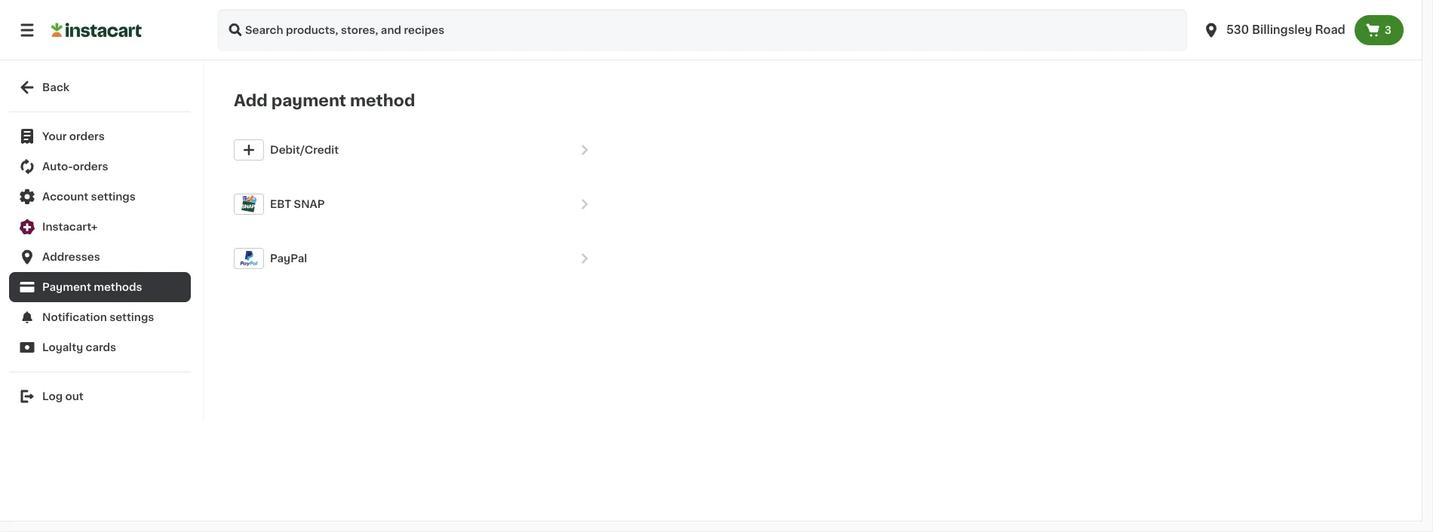 Task type: describe. For each thing, give the bounding box(es) containing it.
snap
[[294, 199, 325, 210]]

account settings link
[[9, 182, 191, 212]]

loyalty cards
[[42, 343, 116, 353]]

notification
[[42, 312, 107, 323]]

paypal link
[[228, 232, 605, 286]]

1 530 billingsley road button from the left
[[1193, 9, 1355, 51]]

orders for your orders
[[69, 131, 105, 142]]

instacart+
[[42, 222, 98, 232]]

530
[[1227, 25, 1250, 35]]

billingsley
[[1252, 25, 1312, 35]]

loyalty
[[42, 343, 83, 353]]

account
[[42, 192, 88, 202]]

loyalty cards link
[[9, 333, 191, 363]]

instacart+ link
[[9, 212, 191, 242]]

debit/credit button
[[228, 123, 605, 177]]

road
[[1315, 25, 1346, 35]]

auto-
[[42, 161, 73, 172]]

3 button
[[1355, 15, 1404, 45]]

orders for auto-orders
[[73, 161, 108, 172]]

notification settings
[[42, 312, 154, 323]]

3
[[1385, 25, 1392, 35]]

ebt snap button
[[228, 177, 605, 232]]

method
[[350, 93, 415, 109]]

add
[[234, 93, 268, 109]]

your
[[42, 131, 67, 142]]

methods
[[94, 282, 142, 293]]

auto-orders
[[42, 161, 108, 172]]



Task type: vqa. For each thing, say whether or not it's contained in the screenshot.
View all 6 items's VIEW
no



Task type: locate. For each thing, give the bounding box(es) containing it.
back
[[42, 82, 69, 93]]

settings for account settings
[[91, 192, 136, 202]]

cards
[[86, 343, 116, 353]]

notification settings link
[[9, 303, 191, 333]]

log
[[42, 392, 63, 402]]

account settings
[[42, 192, 136, 202]]

settings down methods at the left of page
[[110, 312, 154, 323]]

530 billingsley road button
[[1193, 9, 1355, 51], [1203, 9, 1346, 51]]

1 vertical spatial orders
[[73, 161, 108, 172]]

ebt snap
[[270, 199, 325, 210]]

paypal
[[270, 253, 307, 264]]

instacart logo image
[[51, 21, 142, 39]]

1 vertical spatial settings
[[110, 312, 154, 323]]

your orders link
[[9, 121, 191, 152]]

0 vertical spatial orders
[[69, 131, 105, 142]]

None search field
[[217, 9, 1187, 51]]

2 530 billingsley road button from the left
[[1203, 9, 1346, 51]]

payment methods link
[[9, 272, 191, 303]]

0 vertical spatial settings
[[91, 192, 136, 202]]

Search field
[[217, 9, 1187, 51]]

debit/credit
[[270, 145, 339, 155]]

addresses
[[42, 252, 100, 263]]

payment
[[42, 282, 91, 293]]

settings
[[91, 192, 136, 202], [110, 312, 154, 323]]

ebt
[[270, 199, 291, 210]]

payment
[[271, 93, 346, 109]]

log out
[[42, 392, 84, 402]]

your orders
[[42, 131, 105, 142]]

back link
[[9, 72, 191, 103]]

530 billingsley road
[[1227, 25, 1346, 35]]

add payment method
[[234, 93, 415, 109]]

orders up 'account settings' on the top
[[73, 161, 108, 172]]

settings for notification settings
[[110, 312, 154, 323]]

addresses link
[[9, 242, 191, 272]]

auto-orders link
[[9, 152, 191, 182]]

orders
[[69, 131, 105, 142], [73, 161, 108, 172]]

payment methods
[[42, 282, 142, 293]]

out
[[65, 392, 84, 402]]

orders up auto-orders
[[69, 131, 105, 142]]

settings down auto-orders link
[[91, 192, 136, 202]]

log out link
[[9, 382, 191, 412]]



